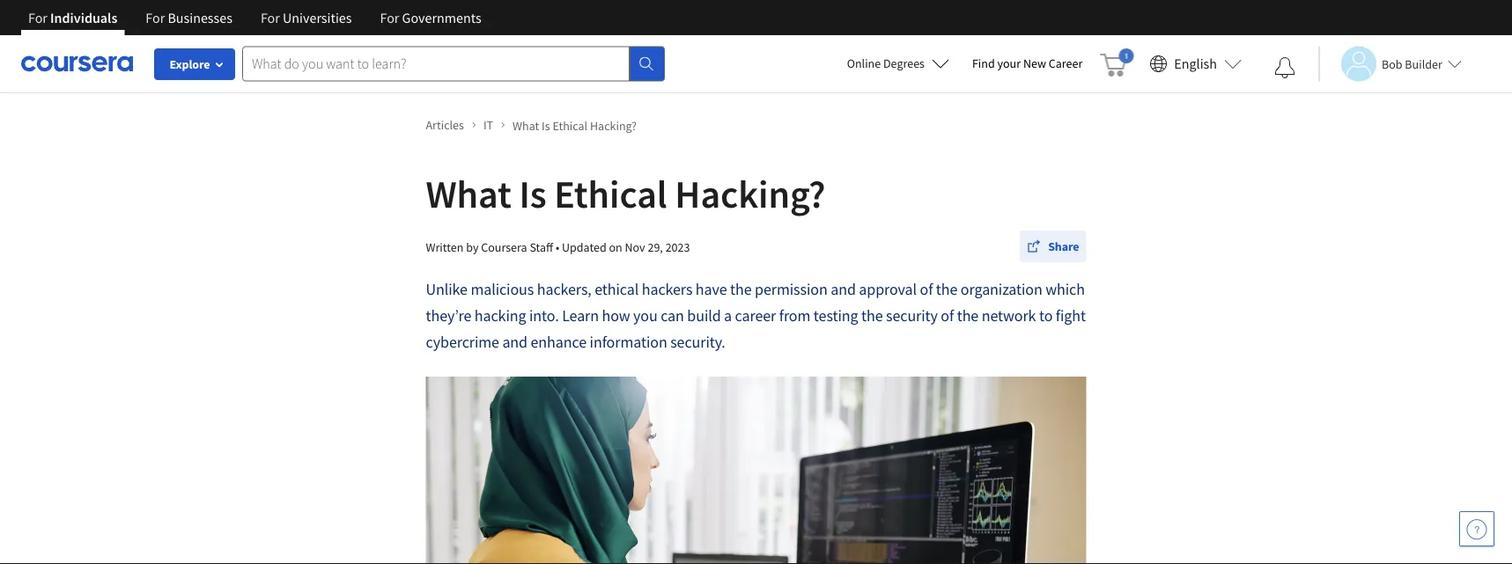 Task type: locate. For each thing, give the bounding box(es) containing it.
for left businesses
[[146, 9, 165, 26]]

0 vertical spatial and
[[831, 280, 856, 299]]

it
[[483, 117, 493, 133]]

is up staff
[[519, 169, 547, 218]]

testing
[[814, 306, 858, 326]]

2 for from the left
[[146, 9, 165, 26]]

what is ethical hacking? right it link
[[513, 118, 637, 133]]

a
[[724, 306, 732, 326]]

coursera
[[481, 239, 527, 255]]

None search field
[[242, 46, 665, 81]]

career
[[1049, 55, 1083, 71]]

nov
[[625, 239, 645, 255]]

from
[[779, 306, 810, 326]]

for governments
[[380, 9, 481, 26]]

universities
[[283, 9, 352, 26]]

which
[[1046, 280, 1085, 299]]

hackers
[[642, 280, 692, 299]]

share button
[[1020, 231, 1086, 262], [1020, 231, 1086, 262]]

1 vertical spatial hacking?
[[675, 169, 826, 218]]

and up testing
[[831, 280, 856, 299]]

1 vertical spatial what is ethical hacking?
[[426, 169, 826, 218]]

businesses
[[168, 9, 232, 26]]

for left governments
[[380, 9, 399, 26]]

bob builder button
[[1318, 46, 1462, 81]]

how
[[602, 306, 630, 326]]

online
[[847, 55, 881, 71]]

they're
[[426, 306, 471, 326]]

career
[[735, 306, 776, 326]]

what is ethical hacking?
[[513, 118, 637, 133], [426, 169, 826, 218]]

What do you want to learn? text field
[[242, 46, 630, 81]]

of
[[920, 280, 933, 299], [941, 306, 954, 326]]

0 horizontal spatial what
[[426, 169, 511, 218]]

is right it link
[[542, 118, 550, 133]]

of up security
[[920, 280, 933, 299]]

3 for from the left
[[261, 9, 280, 26]]

0 vertical spatial hacking?
[[590, 118, 637, 133]]

find
[[972, 55, 995, 71]]

unlike malicious hackers, ethical hackers have the permission and approval of the organization which they're hacking into. learn how you can build a career from testing the security of the network to fight cybercrime and enhance information security.
[[426, 280, 1086, 352]]

0 vertical spatial ethical
[[553, 118, 588, 133]]

what is ethical hacking? up nov
[[426, 169, 826, 218]]

0 vertical spatial of
[[920, 280, 933, 299]]

the
[[730, 280, 752, 299], [936, 280, 958, 299], [861, 306, 883, 326], [957, 306, 979, 326]]

what up the by on the top of the page
[[426, 169, 511, 218]]

what right it link
[[513, 118, 539, 133]]

ethical right it link
[[553, 118, 588, 133]]

explore button
[[154, 48, 235, 80]]

is
[[542, 118, 550, 133], [519, 169, 547, 218]]

0 horizontal spatial and
[[502, 332, 528, 352]]

for left the universities
[[261, 9, 280, 26]]

1 horizontal spatial hacking?
[[675, 169, 826, 218]]

ethical
[[553, 118, 588, 133], [554, 169, 667, 218]]

english button
[[1142, 35, 1249, 92]]

approval
[[859, 280, 917, 299]]

ethical up the on
[[554, 169, 667, 218]]

1 vertical spatial is
[[519, 169, 547, 218]]

degrees
[[883, 55, 925, 71]]

2023
[[665, 239, 690, 255]]

0 vertical spatial is
[[542, 118, 550, 133]]

1 vertical spatial of
[[941, 306, 954, 326]]

of right security
[[941, 306, 954, 326]]

1 horizontal spatial of
[[941, 306, 954, 326]]

29,
[[648, 239, 663, 255]]

ethical inside breadcrumbs navigation
[[553, 118, 588, 133]]

1 vertical spatial what
[[426, 169, 511, 218]]

your
[[997, 55, 1021, 71]]

1 horizontal spatial what
[[513, 118, 539, 133]]

english
[[1174, 55, 1217, 73]]

articles
[[426, 117, 464, 133]]

1 for from the left
[[28, 9, 47, 26]]

for for businesses
[[146, 9, 165, 26]]

1 horizontal spatial and
[[831, 280, 856, 299]]

0 vertical spatial what is ethical hacking?
[[513, 118, 637, 133]]

build
[[687, 306, 721, 326]]

for universities
[[261, 9, 352, 26]]

what
[[513, 118, 539, 133], [426, 169, 511, 218]]

is inside breadcrumbs navigation
[[542, 118, 550, 133]]

fight
[[1056, 306, 1086, 326]]

enhance
[[531, 332, 587, 352]]

for for individuals
[[28, 9, 47, 26]]

hacking?
[[590, 118, 637, 133], [675, 169, 826, 218]]

4 for from the left
[[380, 9, 399, 26]]

written
[[426, 239, 464, 255]]

by
[[466, 239, 479, 255]]

for
[[28, 9, 47, 26], [146, 9, 165, 26], [261, 9, 280, 26], [380, 9, 399, 26]]

0 vertical spatial what
[[513, 118, 539, 133]]

1 vertical spatial and
[[502, 332, 528, 352]]

for for governments
[[380, 9, 399, 26]]

and down hacking
[[502, 332, 528, 352]]

coursera image
[[21, 50, 133, 78]]

it link
[[483, 116, 506, 135]]

and
[[831, 280, 856, 299], [502, 332, 528, 352]]

banner navigation
[[14, 0, 495, 35]]

hackers,
[[537, 280, 592, 299]]

0 horizontal spatial hacking?
[[590, 118, 637, 133]]

1 vertical spatial ethical
[[554, 169, 667, 218]]

for left individuals
[[28, 9, 47, 26]]



Task type: vqa. For each thing, say whether or not it's contained in the screenshot.
module within "dropdown button"
no



Task type: describe. For each thing, give the bounding box(es) containing it.
network
[[982, 306, 1036, 326]]

new
[[1023, 55, 1046, 71]]

online degrees button
[[833, 44, 963, 83]]

permission
[[755, 280, 828, 299]]

the left "network"
[[957, 306, 979, 326]]

for for universities
[[261, 9, 280, 26]]

ethical
[[595, 280, 639, 299]]

bob
[[1382, 56, 1402, 72]]

find your new career link
[[963, 53, 1091, 75]]

breadcrumbs navigation
[[422, 112, 1090, 138]]

can
[[661, 306, 684, 326]]

individuals
[[50, 9, 117, 26]]

to
[[1039, 306, 1053, 326]]

the down approval
[[861, 306, 883, 326]]

explore
[[170, 56, 210, 72]]

security.
[[670, 332, 725, 352]]

staff
[[530, 239, 553, 255]]

information
[[590, 332, 667, 352]]

•
[[556, 239, 559, 255]]

have
[[696, 280, 727, 299]]

updated
[[562, 239, 606, 255]]

find your new career
[[972, 55, 1083, 71]]

security
[[886, 306, 938, 326]]

help center image
[[1466, 519, 1487, 540]]

online degrees
[[847, 55, 925, 71]]

into.
[[529, 306, 559, 326]]

bob builder
[[1382, 56, 1442, 72]]

for individuals
[[28, 9, 117, 26]]

share
[[1048, 239, 1079, 255]]

show notifications image
[[1274, 57, 1295, 78]]

learn
[[562, 306, 599, 326]]

for businesses
[[146, 9, 232, 26]]

0 horizontal spatial of
[[920, 280, 933, 299]]

on
[[609, 239, 622, 255]]

shopping cart: 1 item image
[[1100, 48, 1134, 77]]

governments
[[402, 9, 481, 26]]

written by coursera staff • updated on nov 29, 2023
[[426, 239, 690, 255]]

organization
[[961, 280, 1042, 299]]

you
[[633, 306, 658, 326]]

builder
[[1405, 56, 1442, 72]]

hacking
[[475, 306, 526, 326]]

what is ethical hacking? inside breadcrumbs navigation
[[513, 118, 637, 133]]

the up security
[[936, 280, 958, 299]]

unlike
[[426, 280, 468, 299]]

cybercrime
[[426, 332, 499, 352]]

malicious
[[471, 280, 534, 299]]

the up a
[[730, 280, 752, 299]]

hacking? inside breadcrumbs navigation
[[590, 118, 637, 133]]

what inside breadcrumbs navigation
[[513, 118, 539, 133]]

articles link
[[426, 116, 476, 135]]

[featured image] an ethical hacker takes notes of data charts from her desktop. image
[[426, 377, 1086, 564]]



